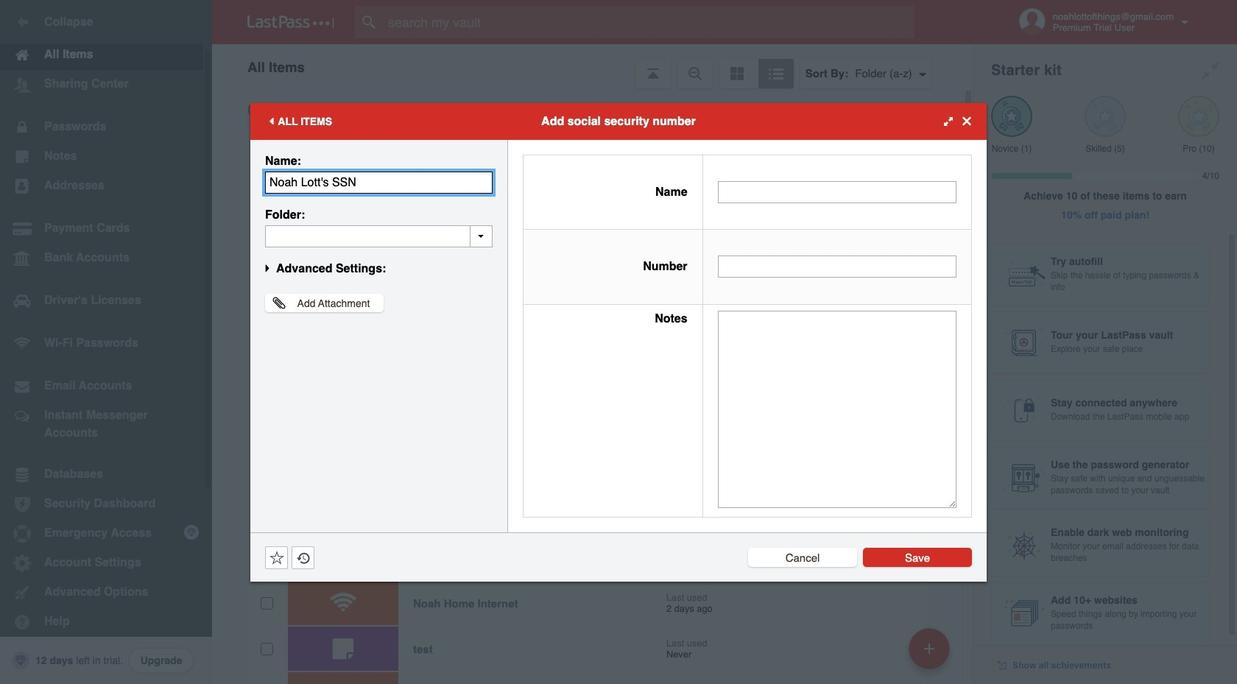 Task type: locate. For each thing, give the bounding box(es) containing it.
None text field
[[265, 171, 493, 193], [718, 181, 957, 203], [265, 225, 493, 247], [718, 311, 957, 508], [265, 171, 493, 193], [718, 181, 957, 203], [265, 225, 493, 247], [718, 311, 957, 508]]

None text field
[[718, 256, 957, 278]]

dialog
[[251, 103, 987, 582]]

new item image
[[925, 644, 935, 654]]



Task type: describe. For each thing, give the bounding box(es) containing it.
Search search field
[[355, 6, 944, 38]]

vault options navigation
[[212, 44, 974, 88]]

lastpass image
[[248, 15, 335, 29]]

new item navigation
[[904, 624, 959, 684]]

search my vault text field
[[355, 6, 944, 38]]

main navigation navigation
[[0, 0, 212, 684]]



